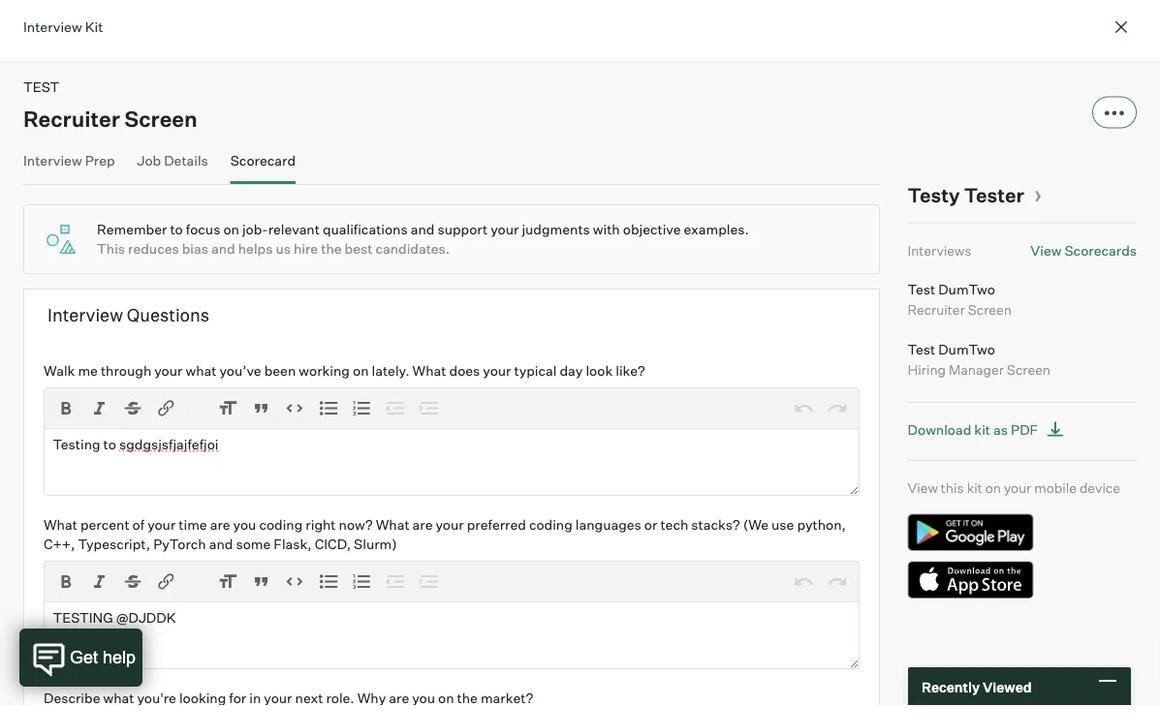 Task type: vqa. For each thing, say whether or not it's contained in the screenshot.
candidates
no



Task type: locate. For each thing, give the bounding box(es) containing it.
1 horizontal spatial view
[[1030, 242, 1062, 259]]

interview up me
[[47, 304, 123, 326]]

0 vertical spatial to
[[170, 221, 183, 238]]

dumtwo inside test dumtwo hiring manager screen
[[938, 341, 995, 358]]

2 test from the top
[[908, 341, 935, 358]]

0 horizontal spatial are
[[210, 516, 230, 533]]

tester
[[964, 183, 1024, 207]]

recruiter up interview prep
[[23, 105, 120, 132]]

1 horizontal spatial what
[[376, 516, 410, 533]]

on for view
[[985, 480, 1001, 497]]

download kit as pdf link
[[908, 418, 1070, 443]]

0 vertical spatial recruiter
[[23, 105, 120, 132]]

what
[[412, 362, 446, 379], [44, 516, 77, 533], [376, 516, 410, 533]]

to for remember
[[170, 221, 183, 238]]

0 vertical spatial and
[[411, 221, 435, 238]]

percent
[[80, 516, 129, 533]]

and left some
[[209, 535, 233, 552]]

2 horizontal spatial what
[[412, 362, 446, 379]]

preferred
[[467, 516, 526, 533]]

1 horizontal spatial to
[[170, 221, 183, 238]]

dumtwo down interviews
[[938, 281, 995, 298]]

on left "lately."
[[353, 362, 369, 379]]

hiring
[[908, 361, 946, 378]]

kit right this
[[967, 480, 982, 497]]

what left does
[[412, 362, 446, 379]]

languages
[[576, 516, 641, 533]]

2 coding from the left
[[529, 516, 573, 533]]

your right support
[[491, 221, 519, 238]]

test dumtwo recruiter screen
[[908, 281, 1012, 318]]

1 vertical spatial and
[[211, 240, 235, 257]]

us
[[276, 240, 291, 257]]

tech
[[660, 516, 688, 533]]

2 vertical spatial on
[[985, 480, 1001, 497]]

what up 'slurm)'
[[376, 516, 410, 533]]

dumtwo
[[938, 281, 995, 298], [938, 341, 995, 358]]

1 vertical spatial interview
[[23, 152, 82, 169]]

dumtwo for screen
[[938, 281, 995, 298]]

slurm)
[[354, 535, 397, 552]]

python,
[[797, 516, 846, 533]]

2 horizontal spatial on
[[985, 480, 1001, 497]]

through
[[101, 362, 151, 379]]

and up candidates.
[[411, 221, 435, 238]]

testy tester
[[908, 183, 1024, 207]]

0 vertical spatial on
[[223, 221, 239, 238]]

view left this
[[908, 480, 938, 497]]

and inside what percent of your time are you coding right now? what are your preferred coding languages or tech stacks? (we use python, c++, typescript, pytorch and some flask, cicd, slurm)
[[209, 535, 233, 552]]

your right does
[[483, 362, 511, 379]]

test
[[908, 281, 935, 298], [908, 341, 935, 358]]

view scorecards button
[[1030, 242, 1137, 259]]

to left focus
[[170, 221, 183, 238]]

interview prep
[[23, 152, 115, 169]]

1 horizontal spatial recruiter
[[908, 301, 965, 318]]

view
[[1030, 242, 1062, 259], [908, 480, 938, 497]]

download kit as pdf
[[908, 422, 1038, 439]]

and
[[411, 221, 435, 238], [211, 240, 235, 257], [209, 535, 233, 552]]

1 test from the top
[[908, 281, 935, 298]]

1 vertical spatial on
[[353, 362, 369, 379]]

1 vertical spatial recruiter
[[908, 301, 965, 318]]

2 dumtwo from the top
[[938, 341, 995, 358]]

test down interviews
[[908, 281, 935, 298]]

0 horizontal spatial on
[[223, 221, 239, 238]]

support
[[438, 221, 488, 238]]

1 horizontal spatial coding
[[529, 516, 573, 533]]

your right of
[[147, 516, 176, 533]]

on inside remember to focus on job-relevant qualifications and support your judgments with objective examples. this reduces bias and helps us hire the best candidates.
[[223, 221, 239, 238]]

1 vertical spatial screen
[[968, 301, 1012, 318]]

interview for interview prep
[[23, 152, 82, 169]]

Testing to sgdgsjsfjajfefjoi text field
[[44, 428, 859, 496]]

what percent of your time are you coding right now? what are your preferred coding languages or tech stacks? (we use python, c++, typescript, pytorch and some flask, cicd, slurm)
[[44, 516, 846, 552]]

lately.
[[372, 362, 410, 379]]

interview left prep in the top of the page
[[23, 152, 82, 169]]

to
[[170, 221, 183, 238], [103, 436, 116, 453]]

look
[[586, 362, 613, 379]]

test inside test dumtwo recruiter screen
[[908, 281, 935, 298]]

typical
[[514, 362, 557, 379]]

job-
[[242, 221, 268, 238]]

stacks?
[[691, 516, 740, 533]]

screen right manager
[[1007, 361, 1051, 378]]

remember to focus on job-relevant qualifications and support your judgments with objective examples. this reduces bias and helps us hire the best candidates.
[[97, 221, 749, 257]]

0 horizontal spatial view
[[908, 480, 938, 497]]

to right the testing
[[103, 436, 116, 453]]

on right this
[[985, 480, 1001, 497]]

more image
[[1105, 110, 1124, 117]]

interview
[[23, 18, 82, 35], [23, 152, 82, 169], [47, 304, 123, 326]]

coding right preferred
[[529, 516, 573, 533]]

0 vertical spatial dumtwo
[[938, 281, 995, 298]]

are left you
[[210, 516, 230, 533]]

interview left kit
[[23, 18, 82, 35]]

recruiter screen
[[23, 105, 197, 132]]

dumtwo inside test dumtwo recruiter screen
[[938, 281, 995, 298]]

2 vertical spatial interview
[[47, 304, 123, 326]]

2 vertical spatial and
[[209, 535, 233, 552]]

0 horizontal spatial what
[[44, 516, 77, 533]]

what up c++,
[[44, 516, 77, 533]]

and down focus
[[211, 240, 235, 257]]

recruiter down interviews
[[908, 301, 965, 318]]

view this kit on your mobile device
[[908, 480, 1120, 497]]

device
[[1080, 480, 1120, 497]]

testing
[[53, 436, 100, 453]]

0 vertical spatial view
[[1030, 242, 1062, 259]]

to inside remember to focus on job-relevant qualifications and support your judgments with objective examples. this reduces bias and helps us hire the best candidates.
[[170, 221, 183, 238]]

test up hiring
[[908, 341, 935, 358]]

scorecard
[[230, 152, 296, 169]]

recruiter inside test dumtwo recruiter screen
[[908, 301, 965, 318]]

0 horizontal spatial to
[[103, 436, 116, 453]]

questions
[[127, 304, 209, 326]]

0 horizontal spatial coding
[[259, 516, 303, 533]]

on left job- on the left top of the page
[[223, 221, 239, 238]]

dumtwo up manager
[[938, 341, 995, 358]]

1 dumtwo from the top
[[938, 281, 995, 298]]

flask,
[[274, 535, 312, 552]]

test dumtwo hiring manager screen
[[908, 341, 1051, 378]]

kit left "as"
[[974, 422, 990, 439]]

viewed
[[983, 679, 1032, 696]]

1 vertical spatial test
[[908, 341, 935, 358]]

some
[[236, 535, 271, 552]]

manager
[[949, 361, 1004, 378]]

your inside remember to focus on job-relevant qualifications and support your judgments with objective examples. this reduces bias and helps us hire the best candidates.
[[491, 221, 519, 238]]

on
[[223, 221, 239, 238], [353, 362, 369, 379], [985, 480, 1001, 497]]

what
[[186, 362, 217, 379]]

qualifications
[[323, 221, 408, 238]]

screen up test dumtwo hiring manager screen
[[968, 301, 1012, 318]]

are
[[210, 516, 230, 533], [412, 516, 433, 533]]

1 horizontal spatial are
[[412, 516, 433, 533]]

recruiter
[[23, 105, 120, 132], [908, 301, 965, 318]]

view left scorecards
[[1030, 242, 1062, 259]]

1 vertical spatial dumtwo
[[938, 341, 995, 358]]

2 vertical spatial screen
[[1007, 361, 1051, 378]]

1 vertical spatial view
[[908, 480, 938, 497]]

coding up flask,
[[259, 516, 303, 533]]

test for test dumtwo recruiter screen
[[908, 281, 935, 298]]

your left mobile
[[1004, 480, 1031, 497]]

1 vertical spatial to
[[103, 436, 116, 453]]

test inside test dumtwo hiring manager screen
[[908, 341, 935, 358]]

to inside text field
[[103, 436, 116, 453]]

0 vertical spatial interview
[[23, 18, 82, 35]]

walk me through your what you've been working on lately. what does your typical day look like?
[[44, 362, 645, 379]]

screen
[[125, 105, 197, 132], [968, 301, 1012, 318], [1007, 361, 1051, 378]]

are right now?
[[412, 516, 433, 533]]

0 vertical spatial test
[[908, 281, 935, 298]]

your left what
[[154, 362, 183, 379]]

screen up job details
[[125, 105, 197, 132]]

scorecard link
[[230, 152, 296, 180]]

0 vertical spatial kit
[[974, 422, 990, 439]]

interview prep link
[[23, 152, 115, 180]]



Task type: describe. For each thing, give the bounding box(es) containing it.
test
[[23, 79, 59, 95]]

TESTING @DJDDK text field
[[44, 602, 859, 670]]

examples.
[[684, 221, 749, 238]]

1 vertical spatial kit
[[967, 480, 982, 497]]

focus
[[186, 221, 220, 238]]

your left preferred
[[436, 516, 464, 533]]

mobile
[[1034, 480, 1077, 497]]

pdf
[[1011, 422, 1038, 439]]

(we
[[743, 516, 769, 533]]

c++,
[[44, 535, 75, 552]]

like?
[[616, 362, 645, 379]]

you've
[[219, 362, 261, 379]]

recently
[[922, 679, 980, 696]]

testing to sgdgsjsfjajfefjoi
[[53, 436, 218, 453]]

1 coding from the left
[[259, 516, 303, 533]]

of
[[132, 516, 145, 533]]

time
[[179, 516, 207, 533]]

screen inside test dumtwo recruiter screen
[[968, 301, 1012, 318]]

bias
[[182, 240, 208, 257]]

view scorecards
[[1030, 242, 1137, 259]]

to for testing
[[103, 436, 116, 453]]

test for test dumtwo hiring manager screen
[[908, 341, 935, 358]]

interviews
[[908, 242, 971, 259]]

2 are from the left
[[412, 516, 433, 533]]

close image
[[1110, 16, 1133, 39]]

this
[[941, 480, 964, 497]]

1 horizontal spatial on
[[353, 362, 369, 379]]

or
[[644, 516, 657, 533]]

judgments
[[522, 221, 590, 238]]

details
[[164, 152, 208, 169]]

day
[[560, 362, 583, 379]]

relevant
[[268, 221, 320, 238]]

job details link
[[137, 152, 208, 180]]

@djddk
[[116, 609, 176, 626]]

job
[[137, 152, 161, 169]]

been
[[264, 362, 296, 379]]

objective
[[623, 221, 681, 238]]

testy
[[908, 183, 960, 207]]

typescript,
[[78, 535, 150, 552]]

does
[[449, 362, 480, 379]]

what for coding
[[376, 516, 410, 533]]

recently viewed
[[922, 679, 1032, 696]]

prep
[[85, 152, 115, 169]]

right
[[306, 516, 336, 533]]

use
[[772, 516, 794, 533]]

0 horizontal spatial recruiter
[[23, 105, 120, 132]]

interview kit
[[23, 18, 103, 35]]

interview for interview questions
[[47, 304, 123, 326]]

sgdgsjsfjajfefjoi
[[119, 436, 218, 453]]

with
[[593, 221, 620, 238]]

view for view scorecards
[[1030, 242, 1062, 259]]

job details
[[137, 152, 208, 169]]

on for remember
[[223, 221, 239, 238]]

now?
[[339, 516, 373, 533]]

helps
[[238, 240, 273, 257]]

you
[[233, 516, 256, 533]]

interview questions
[[47, 304, 209, 326]]

cicd,
[[315, 535, 351, 552]]

walk
[[44, 362, 75, 379]]

view for view this kit on your mobile device
[[908, 480, 938, 497]]

testing @djddk
[[53, 609, 176, 626]]

kit
[[85, 18, 103, 35]]

0 vertical spatial screen
[[125, 105, 197, 132]]

testy tester link
[[908, 183, 1042, 207]]

what for working
[[412, 362, 446, 379]]

reduces
[[128, 240, 179, 257]]

as
[[993, 422, 1008, 439]]

1 are from the left
[[210, 516, 230, 533]]

screen inside test dumtwo hiring manager screen
[[1007, 361, 1051, 378]]

testing
[[53, 609, 113, 626]]

working
[[299, 362, 350, 379]]

candidates.
[[375, 240, 450, 257]]

dumtwo for manager
[[938, 341, 995, 358]]

remember
[[97, 221, 167, 238]]

the
[[321, 240, 342, 257]]

interview for interview kit
[[23, 18, 82, 35]]

this
[[97, 240, 125, 257]]

more link
[[1092, 96, 1137, 128]]

download
[[908, 422, 971, 439]]

me
[[78, 362, 98, 379]]

best
[[345, 240, 373, 257]]

hire
[[294, 240, 318, 257]]

scorecards
[[1065, 242, 1137, 259]]

pytorch
[[153, 535, 206, 552]]



